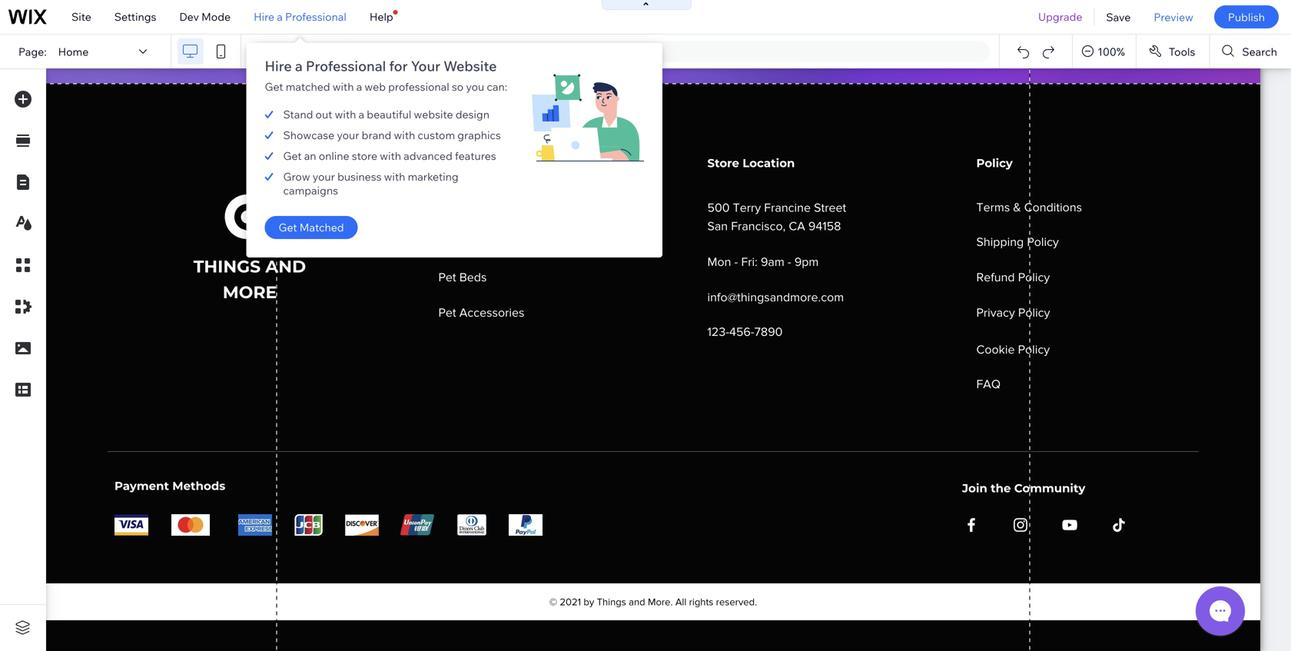 Task type: describe. For each thing, give the bounding box(es) containing it.
dev mode
[[179, 10, 231, 23]]

a left web
[[356, 80, 362, 93]]

tools button
[[1137, 35, 1210, 68]]

matched
[[286, 80, 330, 93]]

get for get an online store with advanced features
[[283, 149, 302, 163]]

hire for hire a professional for your website get matched with a web professional so you can:
[[265, 57, 292, 75]]

your for grow
[[313, 170, 335, 183]]

save
[[1107, 10, 1131, 24]]

with down showcase your brand with custom graphics
[[380, 149, 401, 163]]

get matched button
[[265, 216, 358, 239]]

get an online store with advanced features
[[283, 149, 496, 163]]

professional for hire a professional for your website get matched with a web professional so you can:
[[306, 57, 386, 75]]

stand
[[283, 108, 313, 121]]

upgrade
[[1039, 10, 1083, 23]]

store
[[352, 149, 378, 163]]

graphics
[[458, 128, 501, 142]]

your inside hire a professional for your website get matched with a web professional so you can:
[[411, 57, 441, 75]]

matched
[[300, 221, 344, 234]]

grow your business with marketing campaigns
[[283, 170, 459, 197]]

advanced
[[404, 149, 453, 163]]

home
[[58, 45, 89, 58]]

with inside grow your business with marketing campaigns
[[384, 170, 405, 183]]

with right out
[[335, 108, 356, 121]]

search button
[[1210, 35, 1292, 68]]

preview button
[[1143, 0, 1205, 34]]

your for showcase
[[337, 128, 359, 142]]

help
[[370, 10, 393, 23]]

showcase
[[283, 128, 335, 142]]

design
[[456, 108, 490, 121]]

hire a professional for your website get matched with a web professional so you can:
[[265, 57, 508, 93]]

beautiful
[[367, 108, 412, 121]]

settings
[[114, 10, 156, 23]]

1 horizontal spatial your
[[457, 45, 480, 58]]

get for get matched
[[279, 221, 297, 234]]

get matched
[[279, 221, 344, 234]]

website
[[444, 57, 497, 75]]

for
[[389, 57, 408, 75]]



Task type: locate. For each thing, give the bounding box(es) containing it.
0 vertical spatial get
[[265, 80, 283, 93]]

with down get an online store with advanced features
[[384, 170, 405, 183]]

with up get an online store with advanced features
[[394, 128, 415, 142]]

0 vertical spatial hire
[[254, 10, 275, 23]]

professional
[[285, 10, 347, 23], [306, 57, 386, 75]]

online
[[319, 149, 349, 163]]

hire a professional
[[254, 10, 347, 23]]

your up campaigns
[[313, 170, 335, 183]]

preview
[[1154, 10, 1194, 24]]

out
[[316, 108, 332, 121]]

an
[[304, 149, 316, 163]]

features
[[455, 149, 496, 163]]

your up online
[[337, 128, 359, 142]]

website
[[414, 108, 453, 121]]

with
[[333, 80, 354, 93], [335, 108, 356, 121], [394, 128, 415, 142], [380, 149, 401, 163], [384, 170, 405, 183]]

brand
[[362, 128, 392, 142]]

marketing
[[408, 170, 459, 183]]

mode
[[202, 10, 231, 23]]

1 vertical spatial your
[[313, 170, 335, 183]]

professional up https://www.wix.com/mysite
[[285, 10, 347, 23]]

0 horizontal spatial your
[[411, 57, 441, 75]]

professional up web
[[306, 57, 386, 75]]

grow
[[283, 170, 310, 183]]

site
[[72, 10, 91, 23]]

a
[[277, 10, 283, 23], [295, 57, 303, 75], [356, 80, 362, 93], [359, 108, 365, 121]]

hire inside hire a professional for your website get matched with a web professional so you can:
[[265, 57, 292, 75]]

get
[[265, 80, 283, 93], [283, 149, 302, 163], [279, 221, 297, 234]]

a right mode
[[277, 10, 283, 23]]

get inside button
[[279, 221, 297, 234]]

save button
[[1095, 0, 1143, 34]]

https://www.wix.com/mysite connect your domain
[[264, 45, 521, 58]]

https://www.wix.com/mysite
[[264, 45, 405, 58]]

tools
[[1169, 45, 1196, 58]]

a up brand
[[359, 108, 365, 121]]

100%
[[1098, 45, 1125, 58]]

your
[[457, 45, 480, 58], [411, 57, 441, 75]]

2 vertical spatial get
[[279, 221, 297, 234]]

1 vertical spatial professional
[[306, 57, 386, 75]]

professional for hire a professional
[[285, 10, 347, 23]]

hire right mode
[[254, 10, 275, 23]]

100% button
[[1073, 35, 1136, 68]]

0 horizontal spatial your
[[313, 170, 335, 183]]

get inside hire a professional for your website get matched with a web professional so you can:
[[265, 80, 283, 93]]

can:
[[487, 80, 508, 93]]

1 vertical spatial get
[[283, 149, 302, 163]]

hire for hire a professional
[[254, 10, 275, 23]]

dev
[[179, 10, 199, 23]]

your
[[337, 128, 359, 142], [313, 170, 335, 183]]

1 vertical spatial hire
[[265, 57, 292, 75]]

your left domain
[[457, 45, 480, 58]]

showcase your brand with custom graphics
[[283, 128, 501, 142]]

publish
[[1229, 10, 1265, 24]]

publish button
[[1215, 5, 1279, 28]]

professional inside hire a professional for your website get matched with a web professional so you can:
[[306, 57, 386, 75]]

stand out with a beautiful website design
[[283, 108, 490, 121]]

with left web
[[333, 80, 354, 93]]

professional
[[388, 80, 450, 93]]

0 vertical spatial professional
[[285, 10, 347, 23]]

domain
[[482, 45, 521, 58]]

1 horizontal spatial your
[[337, 128, 359, 142]]

campaigns
[[283, 184, 338, 197]]

custom
[[418, 128, 455, 142]]

connect
[[412, 45, 455, 58]]

your inside grow your business with marketing campaigns
[[313, 170, 335, 183]]

so
[[452, 80, 464, 93]]

hire up matched in the left top of the page
[[265, 57, 292, 75]]

web
[[365, 80, 386, 93]]

search
[[1243, 45, 1278, 58]]

get left matched
[[279, 221, 297, 234]]

get left an
[[283, 149, 302, 163]]

with inside hire a professional for your website get matched with a web professional so you can:
[[333, 80, 354, 93]]

get left matched in the left top of the page
[[265, 80, 283, 93]]

business
[[338, 170, 382, 183]]

you
[[466, 80, 485, 93]]

hire
[[254, 10, 275, 23], [265, 57, 292, 75]]

0 vertical spatial your
[[337, 128, 359, 142]]

a up matched in the left top of the page
[[295, 57, 303, 75]]

your up professional
[[411, 57, 441, 75]]



Task type: vqa. For each thing, say whether or not it's contained in the screenshot.
your associated with Showcase
yes



